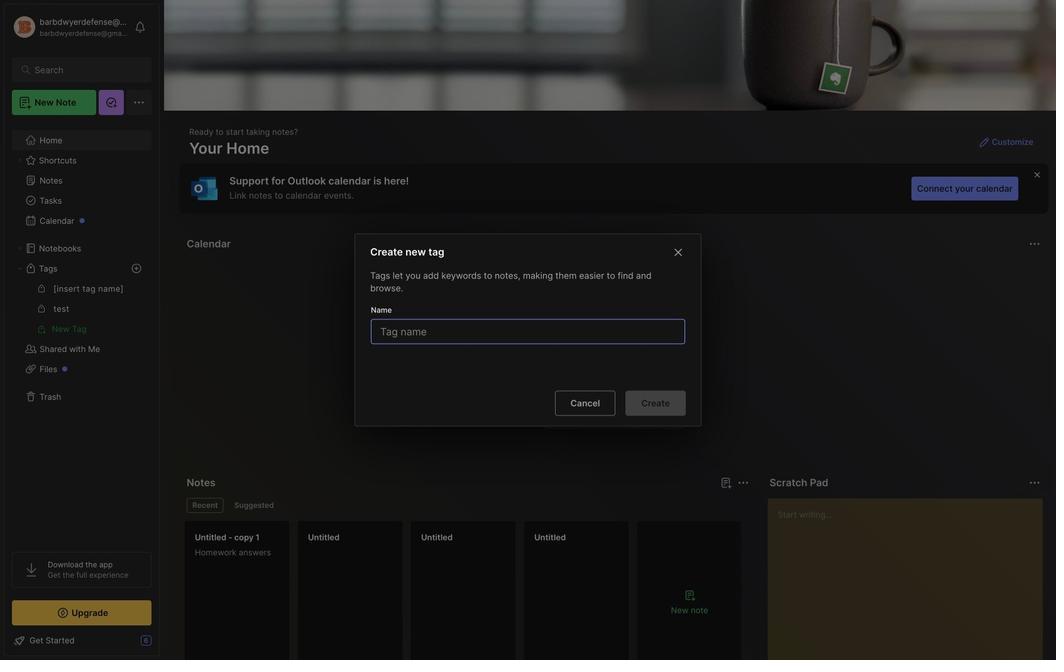 Task type: locate. For each thing, give the bounding box(es) containing it.
Start writing… text field
[[778, 499, 1042, 660]]

main element
[[0, 0, 163, 660]]

0 horizontal spatial tab
[[187, 498, 224, 513]]

tab list
[[187, 498, 747, 513]]

expand notebooks image
[[16, 245, 24, 252]]

row group
[[184, 521, 750, 660]]

group
[[12, 279, 151, 339]]

close image
[[671, 245, 686, 260]]

1 horizontal spatial tab
[[229, 498, 280, 513]]

tree
[[4, 123, 159, 541]]

tab
[[187, 498, 224, 513], [229, 498, 280, 513]]

None search field
[[35, 62, 135, 77]]

2 tab from the left
[[229, 498, 280, 513]]



Task type: describe. For each thing, give the bounding box(es) containing it.
none search field inside main element
[[35, 62, 135, 77]]

Search text field
[[35, 64, 135, 76]]

group inside main element
[[12, 279, 151, 339]]

tree inside main element
[[4, 123, 159, 541]]

1 tab from the left
[[187, 498, 224, 513]]

Tag name text field
[[379, 320, 680, 344]]

expand tags image
[[16, 265, 24, 272]]



Task type: vqa. For each thing, say whether or not it's contained in the screenshot.
the rightmost tab
yes



